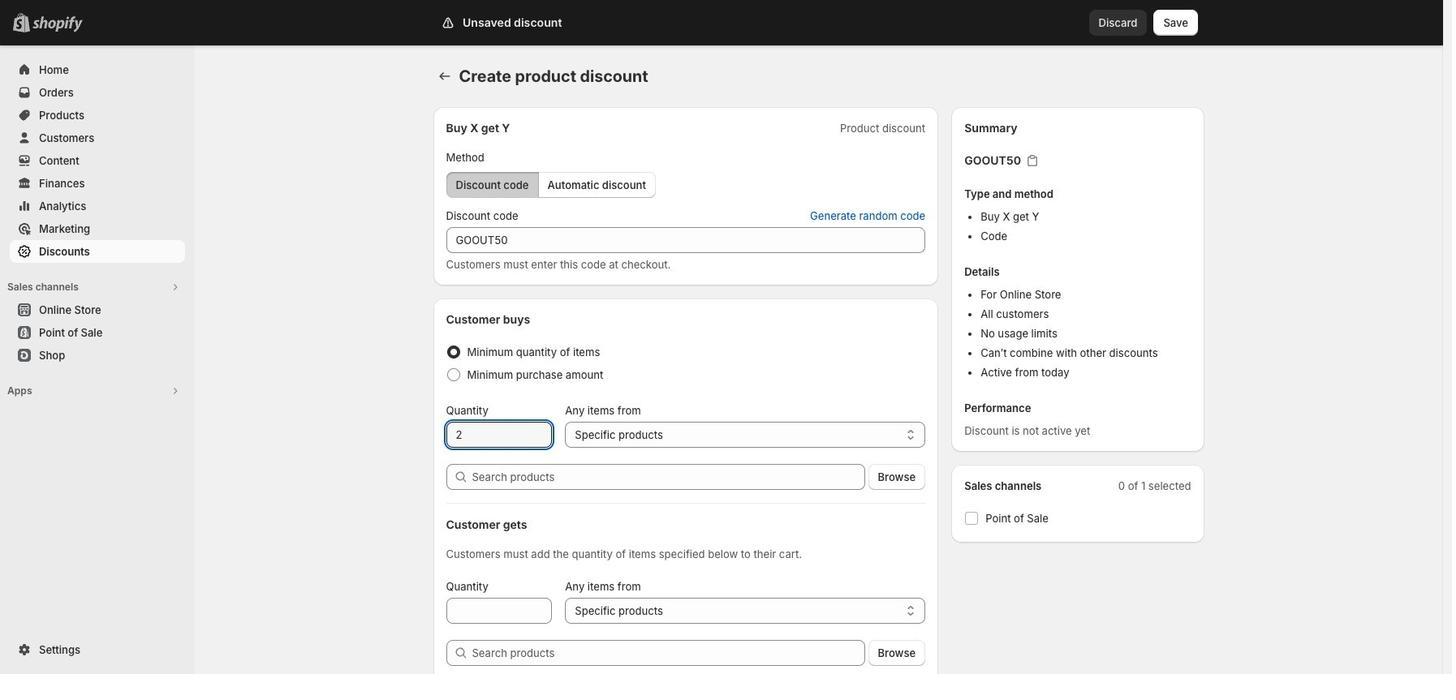Task type: locate. For each thing, give the bounding box(es) containing it.
1 search products text field from the top
[[472, 464, 865, 490]]

0 vertical spatial search products text field
[[472, 464, 865, 490]]

1 vertical spatial search products text field
[[472, 641, 865, 667]]

shopify image
[[32, 16, 83, 32]]

2 search products text field from the top
[[472, 641, 865, 667]]

None text field
[[446, 422, 552, 448], [446, 598, 552, 624], [446, 422, 552, 448], [446, 598, 552, 624]]

None text field
[[446, 227, 926, 253]]

Search products text field
[[472, 464, 865, 490], [472, 641, 865, 667]]



Task type: vqa. For each thing, say whether or not it's contained in the screenshot.
Search countries "text field"
no



